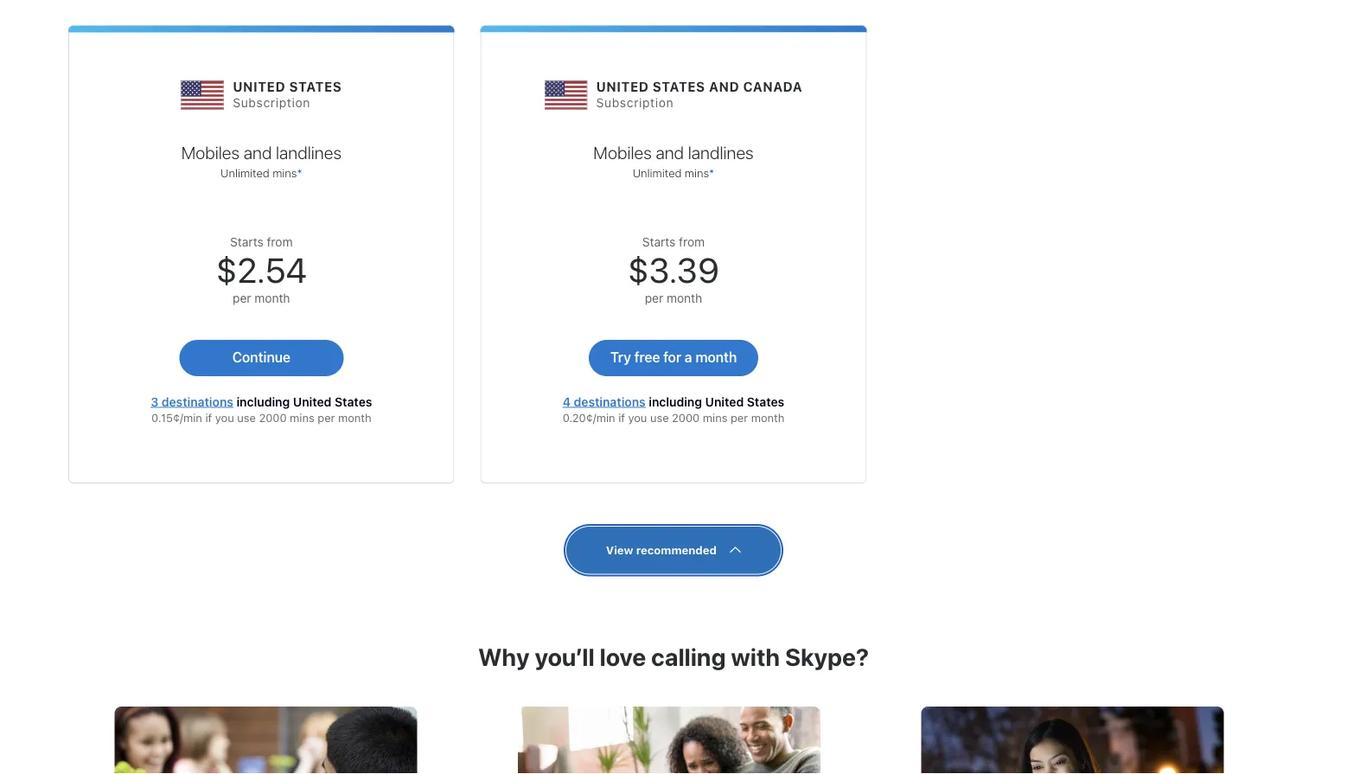Task type: vqa. For each thing, say whether or not it's contained in the screenshot.
month within "Starts from $3.39 per month"
yes



Task type: describe. For each thing, give the bounding box(es) containing it.
0.20¢/min
[[563, 411, 616, 424]]

skype?
[[785, 643, 869, 671]]

month for $3.39
[[667, 291, 703, 305]]

4 destinations including united states 0.20¢/min if you use 2000 mins per month
[[563, 395, 785, 424]]

states inside 4 destinations including united states 0.20¢/min if you use 2000 mins per month
[[747, 395, 785, 409]]

free
[[635, 349, 660, 366]]

2000 for $3.39
[[672, 411, 700, 424]]

mins inside 3 destinations including united states 0.15¢/min if you use 2000 mins per month
[[290, 411, 315, 424]]

why
[[478, 643, 530, 671]]

mobiles and landlines unlimited mins * for $3.39
[[594, 142, 754, 179]]

including for $2.54
[[237, 395, 290, 409]]

and inside united states and canada subscription
[[709, 79, 740, 94]]

including for $3.39
[[649, 395, 702, 409]]

month inside 3 destinations including united states 0.15¢/min if you use 2000 mins per month
[[338, 411, 372, 424]]

with
[[731, 643, 780, 671]]

why you'll love calling with skype?
[[478, 643, 869, 671]]

0.15¢/min
[[151, 411, 202, 424]]

4
[[563, 395, 571, 409]]

and for $3.39
[[656, 142, 684, 163]]

mins inside 4 destinations including united states 0.20¢/min if you use 2000 mins per month
[[703, 411, 728, 424]]

per inside starts from $2.54 per month
[[233, 291, 251, 305]]

united inside united states subscription
[[233, 79, 286, 94]]

states inside united states subscription
[[289, 79, 342, 94]]

subscription inside united states and canada subscription
[[597, 96, 674, 110]]

if for $2.54
[[205, 411, 212, 424]]

try free for a month
[[611, 349, 737, 366]]

month inside 4 destinations including united states 0.20¢/min if you use 2000 mins per month
[[751, 411, 785, 424]]

3
[[151, 395, 159, 409]]

mobiles for $3.39
[[594, 142, 652, 163]]

mins down united states and canada subscription
[[685, 166, 709, 179]]

starts from $3.39 per month
[[628, 235, 720, 305]]

use for $2.54
[[237, 411, 256, 424]]

try free for a month link
[[589, 340, 759, 376]]

unlimited for $3.39
[[633, 166, 682, 179]]

you for $3.39
[[628, 411, 647, 424]]

$2.54
[[216, 250, 307, 290]]

try
[[611, 349, 631, 366]]

you for $2.54
[[215, 411, 234, 424]]

states inside 3 destinations including united states 0.15¢/min if you use 2000 mins per month
[[335, 395, 372, 409]]

starts for $2.54
[[230, 235, 264, 249]]

mins down united states subscription
[[273, 166, 297, 179]]

* link for $3.39
[[709, 166, 715, 179]]

canada
[[744, 79, 803, 94]]

view recommended
[[606, 543, 717, 556]]

from for $2.54
[[267, 235, 293, 249]]

per inside 3 destinations including united states 0.15¢/min if you use 2000 mins per month
[[318, 411, 335, 424]]

continue link
[[179, 340, 344, 376]]

view recommended button
[[567, 527, 781, 574]]

3 destinations button
[[151, 395, 234, 409]]

mobiles for $2.54
[[181, 142, 240, 163]]

united states image
[[181, 65, 224, 117]]

if for $3.39
[[619, 411, 625, 424]]

starts for $3.39
[[643, 235, 676, 249]]

per inside 4 destinations including united states 0.20¢/min if you use 2000 mins per month
[[731, 411, 748, 424]]



Task type: locate. For each thing, give the bounding box(es) containing it.
from
[[267, 235, 293, 249], [679, 235, 705, 249]]

1 including from the left
[[237, 395, 290, 409]]

from up $2.54
[[267, 235, 293, 249]]

mobiles and landlines unlimited mins * for $2.54
[[181, 142, 342, 179]]

mins
[[273, 166, 297, 179], [685, 166, 709, 179], [290, 411, 315, 424], [703, 411, 728, 424]]

$3.39
[[628, 250, 720, 290]]

1 horizontal spatial mobiles
[[594, 142, 652, 163]]

if inside 4 destinations including united states 0.20¢/min if you use 2000 mins per month
[[619, 411, 625, 424]]

2 including from the left
[[649, 395, 702, 409]]

per inside starts from $3.39 per month
[[645, 291, 664, 305]]

2 you from the left
[[628, 411, 647, 424]]

starts
[[230, 235, 264, 249], [643, 235, 676, 249]]

2 mobiles and landlines unlimited mins * from the left
[[594, 142, 754, 179]]

united states subscription
[[233, 79, 342, 110]]

2 unlimited from the left
[[633, 166, 682, 179]]

continue
[[232, 349, 291, 366]]

2 destinations from the left
[[574, 395, 646, 409]]

states
[[289, 79, 342, 94], [653, 79, 706, 94], [335, 395, 372, 409], [747, 395, 785, 409]]

view
[[606, 543, 634, 556]]

mobiles and landlines unlimited mins * down united states subscription
[[181, 142, 342, 179]]

destinations up 0.15¢/min
[[162, 395, 234, 409]]

use down try free for a month link
[[650, 411, 669, 424]]

1 destinations from the left
[[162, 395, 234, 409]]

1 horizontal spatial mobiles and landlines unlimited mins *
[[594, 142, 754, 179]]

destinations inside 4 destinations including united states 0.20¢/min if you use 2000 mins per month
[[574, 395, 646, 409]]

from inside starts from $2.54 per month
[[267, 235, 293, 249]]

for
[[664, 349, 682, 366]]

* link for $2.54
[[297, 166, 302, 179]]

2 if from the left
[[619, 411, 625, 424]]

2000
[[259, 411, 287, 424], [672, 411, 700, 424]]

0 horizontal spatial from
[[267, 235, 293, 249]]

united inside 3 destinations including united states 0.15¢/min if you use 2000 mins per month
[[293, 395, 332, 409]]

4 destinations button
[[563, 395, 646, 409]]

and left canada
[[709, 79, 740, 94]]

2 horizontal spatial and
[[709, 79, 740, 94]]

mobiles and landlines unlimited mins *
[[181, 142, 342, 179], [594, 142, 754, 179]]

landlines down united states and canada subscription
[[688, 142, 754, 163]]

0 horizontal spatial landlines
[[276, 142, 342, 163]]

from inside starts from $3.39 per month
[[679, 235, 705, 249]]

love
[[600, 643, 646, 671]]

2000 inside 3 destinations including united states 0.15¢/min if you use 2000 mins per month
[[259, 411, 287, 424]]

united
[[233, 79, 286, 94], [597, 79, 649, 94], [293, 395, 332, 409], [706, 395, 744, 409]]

starts inside starts from $3.39 per month
[[643, 235, 676, 249]]

united right united states and canada image at left
[[597, 79, 649, 94]]

united states and canada subscription
[[597, 79, 803, 110]]

united down the continue link
[[293, 395, 332, 409]]

0 horizontal spatial you
[[215, 411, 234, 424]]

you down 4 destinations button
[[628, 411, 647, 424]]

and down united states and canada subscription
[[656, 142, 684, 163]]

2000 for $2.54
[[259, 411, 287, 424]]

0 horizontal spatial and
[[244, 142, 272, 163]]

* down united states subscription
[[297, 166, 302, 179]]

month for for
[[696, 349, 737, 366]]

2 use from the left
[[650, 411, 669, 424]]

1 from from the left
[[267, 235, 293, 249]]

0 horizontal spatial including
[[237, 395, 290, 409]]

subscription right united states and canada image at left
[[597, 96, 674, 110]]

0 horizontal spatial use
[[237, 411, 256, 424]]

0 horizontal spatial starts
[[230, 235, 264, 249]]

if
[[205, 411, 212, 424], [619, 411, 625, 424]]

including down try free for a month link
[[649, 395, 702, 409]]

0 horizontal spatial destinations
[[162, 395, 234, 409]]

you'll
[[535, 643, 595, 671]]

if down 3 destinations button
[[205, 411, 212, 424]]

if down 4 destinations button
[[619, 411, 625, 424]]

united inside united states and canada subscription
[[597, 79, 649, 94]]

mobiles and landlines unlimited mins * down united states and canada subscription
[[594, 142, 754, 179]]

1 * from the left
[[297, 166, 302, 179]]

1 mobiles from the left
[[181, 142, 240, 163]]

calling
[[651, 643, 726, 671]]

use inside 4 destinations including united states 0.20¢/min if you use 2000 mins per month
[[650, 411, 669, 424]]

mobiles
[[181, 142, 240, 163], [594, 142, 652, 163]]

united states and canada image
[[545, 65, 588, 117]]

starts from $2.54 per month
[[216, 235, 307, 305]]

destinations for $3.39
[[574, 395, 646, 409]]

month inside starts from $3.39 per month
[[667, 291, 703, 305]]

subscription inside united states subscription
[[233, 96, 311, 110]]

2000 down the continue link
[[259, 411, 287, 424]]

unlimited for $2.54
[[221, 166, 270, 179]]

starts inside starts from $2.54 per month
[[230, 235, 264, 249]]

0 horizontal spatial 2000
[[259, 411, 287, 424]]

per
[[233, 291, 251, 305], [645, 291, 664, 305], [318, 411, 335, 424], [731, 411, 748, 424]]

2 * from the left
[[709, 166, 715, 179]]

0 horizontal spatial unlimited
[[221, 166, 270, 179]]

1 horizontal spatial landlines
[[688, 142, 754, 163]]

month for $2.54
[[255, 291, 290, 305]]

landlines for $3.39
[[688, 142, 754, 163]]

use down the continue link
[[237, 411, 256, 424]]

month inside starts from $2.54 per month
[[255, 291, 290, 305]]

landlines down united states subscription
[[276, 142, 342, 163]]

1 horizontal spatial destinations
[[574, 395, 646, 409]]

recommended
[[636, 543, 717, 556]]

mins down try free for a month link
[[703, 411, 728, 424]]

landlines for $2.54
[[276, 142, 342, 163]]

united down try free for a month link
[[706, 395, 744, 409]]

unlimited
[[221, 166, 270, 179], [633, 166, 682, 179]]

subscription
[[233, 96, 311, 110], [597, 96, 674, 110]]

and for $2.54
[[244, 142, 272, 163]]

1 you from the left
[[215, 411, 234, 424]]

0 horizontal spatial subscription
[[233, 96, 311, 110]]

use
[[237, 411, 256, 424], [650, 411, 669, 424]]

subscription right united states image
[[233, 96, 311, 110]]

use inside 3 destinations including united states 0.15¢/min if you use 2000 mins per month
[[237, 411, 256, 424]]

from up the $3.39
[[679, 235, 705, 249]]

*
[[297, 166, 302, 179], [709, 166, 715, 179]]

month
[[255, 291, 290, 305], [667, 291, 703, 305], [696, 349, 737, 366], [338, 411, 372, 424], [751, 411, 785, 424]]

starts up the $3.39
[[643, 235, 676, 249]]

2 mobiles from the left
[[594, 142, 652, 163]]

use for $3.39
[[650, 411, 669, 424]]

2 * link from the left
[[709, 166, 715, 179]]

* down united states and canada subscription
[[709, 166, 715, 179]]

you inside 4 destinations including united states 0.20¢/min if you use 2000 mins per month
[[628, 411, 647, 424]]

1 horizontal spatial if
[[619, 411, 625, 424]]

and down united states subscription
[[244, 142, 272, 163]]

you
[[215, 411, 234, 424], [628, 411, 647, 424]]

3 destinations including united states 0.15¢/min if you use 2000 mins per month
[[151, 395, 372, 424]]

0 horizontal spatial mobiles and landlines unlimited mins *
[[181, 142, 342, 179]]

1 starts from the left
[[230, 235, 264, 249]]

1 horizontal spatial *
[[709, 166, 715, 179]]

landlines
[[276, 142, 342, 163], [688, 142, 754, 163]]

1 if from the left
[[205, 411, 212, 424]]

if inside 3 destinations including united states 0.15¢/min if you use 2000 mins per month
[[205, 411, 212, 424]]

from for $3.39
[[679, 235, 705, 249]]

1 horizontal spatial you
[[628, 411, 647, 424]]

destinations for $2.54
[[162, 395, 234, 409]]

and
[[709, 79, 740, 94], [244, 142, 272, 163], [656, 142, 684, 163]]

you down 3 destinations button
[[215, 411, 234, 424]]

including
[[237, 395, 290, 409], [649, 395, 702, 409]]

1 subscription from the left
[[233, 96, 311, 110]]

1 horizontal spatial unlimited
[[633, 166, 682, 179]]

1 horizontal spatial starts
[[643, 235, 676, 249]]

1 horizontal spatial including
[[649, 395, 702, 409]]

including down the continue link
[[237, 395, 290, 409]]

including inside 4 destinations including united states 0.20¢/min if you use 2000 mins per month
[[649, 395, 702, 409]]

1 * link from the left
[[297, 166, 302, 179]]

2000 down a
[[672, 411, 700, 424]]

2 2000 from the left
[[672, 411, 700, 424]]

destinations inside 3 destinations including united states 0.15¢/min if you use 2000 mins per month
[[162, 395, 234, 409]]

1 mobiles and landlines unlimited mins * from the left
[[181, 142, 342, 179]]

1 landlines from the left
[[276, 142, 342, 163]]

1 use from the left
[[237, 411, 256, 424]]

0 horizontal spatial *
[[297, 166, 302, 179]]

states inside united states and canada subscription
[[653, 79, 706, 94]]

* link down united states subscription
[[297, 166, 302, 179]]

1 unlimited from the left
[[221, 166, 270, 179]]

destinations
[[162, 395, 234, 409], [574, 395, 646, 409]]

1 2000 from the left
[[259, 411, 287, 424]]

you inside 3 destinations including united states 0.15¢/min if you use 2000 mins per month
[[215, 411, 234, 424]]

1 horizontal spatial subscription
[[597, 96, 674, 110]]

united inside 4 destinations including united states 0.20¢/min if you use 2000 mins per month
[[706, 395, 744, 409]]

united right united states image
[[233, 79, 286, 94]]

0 horizontal spatial if
[[205, 411, 212, 424]]

starts up $2.54
[[230, 235, 264, 249]]

* for $2.54
[[297, 166, 302, 179]]

2 subscription from the left
[[597, 96, 674, 110]]

1 horizontal spatial 2000
[[672, 411, 700, 424]]

* link down united states and canada subscription
[[709, 166, 715, 179]]

destinations up 0.20¢/min
[[574, 395, 646, 409]]

* for $3.39
[[709, 166, 715, 179]]

2 starts from the left
[[643, 235, 676, 249]]

mins down the continue link
[[290, 411, 315, 424]]

0 horizontal spatial mobiles
[[181, 142, 240, 163]]

1 horizontal spatial and
[[656, 142, 684, 163]]

2 from from the left
[[679, 235, 705, 249]]

1 horizontal spatial use
[[650, 411, 669, 424]]

including inside 3 destinations including united states 0.15¢/min if you use 2000 mins per month
[[237, 395, 290, 409]]

0 horizontal spatial * link
[[297, 166, 302, 179]]

a
[[685, 349, 692, 366]]

1 horizontal spatial * link
[[709, 166, 715, 179]]

2000 inside 4 destinations including united states 0.20¢/min if you use 2000 mins per month
[[672, 411, 700, 424]]

* link
[[297, 166, 302, 179], [709, 166, 715, 179]]

2 landlines from the left
[[688, 142, 754, 163]]

1 horizontal spatial from
[[679, 235, 705, 249]]



